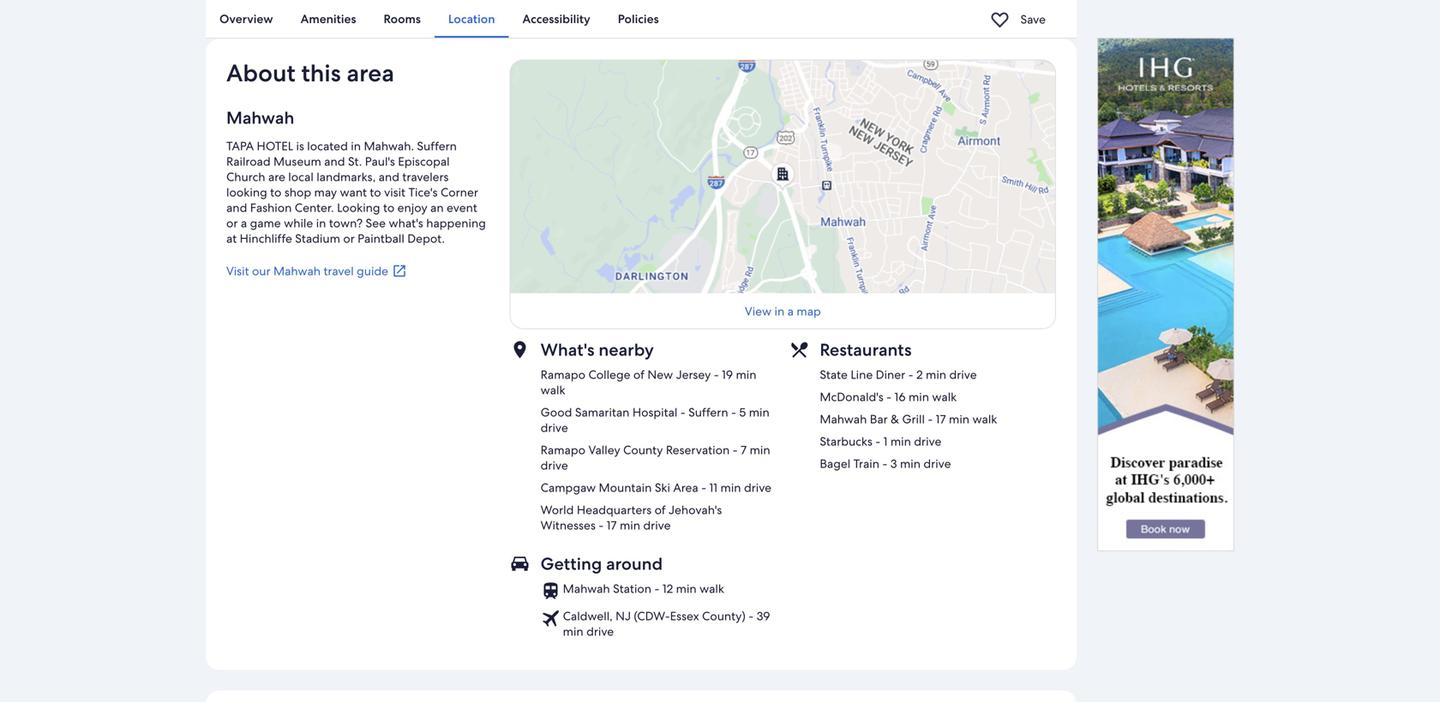 Task type: vqa. For each thing, say whether or not it's contained in the screenshot.
second Ramapo from the bottom of the page
yes



Task type: locate. For each thing, give the bounding box(es) containing it.
39
[[757, 609, 770, 625]]

walk up good
[[541, 383, 565, 398]]

walk right 16
[[932, 390, 957, 405]]

list containing state line diner - 2 min drive
[[820, 367, 997, 472]]

hinchliffe
[[240, 231, 292, 246]]

1 vertical spatial a
[[787, 304, 794, 319]]

3
[[890, 456, 897, 472]]

station
[[613, 582, 652, 597]]

min left nj
[[563, 625, 583, 640]]

ramapo up campgaw
[[541, 443, 585, 458]]

mahwah inside "restaurants state line diner - 2 min drive mcdonald's - 16 min walk mahwah bar & grill - 17 min walk starbucks - 1 min drive bagel train - 3 min drive"
[[820, 412, 867, 427]]

list
[[206, 0, 1077, 38], [541, 367, 777, 534], [820, 367, 997, 472], [541, 582, 777, 640]]

drive left nj
[[586, 625, 614, 640]]

mahwah right our
[[273, 264, 321, 279]]

map image
[[510, 59, 1056, 294]]

- left 19
[[714, 367, 719, 383]]

caldwell, nj (cdw-essex county) - 39 min drive
[[563, 609, 770, 640]]

1 vertical spatial suffern
[[688, 405, 728, 420]]

1 vertical spatial of
[[655, 503, 666, 518]]

0 vertical spatial a
[[241, 215, 247, 231]]

1 horizontal spatial a
[[787, 304, 794, 319]]

railroad
[[226, 154, 271, 169]]

an
[[430, 200, 444, 215]]

- left 39
[[749, 609, 754, 625]]

2 horizontal spatial to
[[383, 200, 395, 215]]

ramapo for walk
[[541, 367, 585, 383]]

mahwah inside list item
[[563, 582, 610, 597]]

corner
[[441, 185, 478, 200]]

drive down 7
[[744, 480, 772, 496]]

11
[[709, 480, 718, 496]]

0 vertical spatial suffern
[[417, 138, 457, 154]]

1 horizontal spatial and
[[324, 154, 345, 169]]

0 horizontal spatial 17
[[607, 518, 617, 534]]

in right while at the top of page
[[316, 215, 326, 231]]

town?
[[329, 215, 363, 231]]

a right at
[[241, 215, 247, 231]]

17 right grill
[[936, 412, 946, 427]]

- left 2
[[908, 367, 913, 383]]

and up at
[[226, 200, 247, 215]]

min down mountain at the left bottom
[[620, 518, 640, 534]]

and left the st.
[[324, 154, 345, 169]]

local
[[288, 169, 314, 185]]

list for what's nearby
[[541, 367, 777, 534]]

0 horizontal spatial to
[[270, 185, 281, 200]]

1 horizontal spatial of
[[655, 503, 666, 518]]

16
[[895, 390, 906, 405]]

- left 3
[[882, 456, 887, 472]]

valley
[[588, 443, 620, 458]]

- right witnesses
[[599, 518, 604, 534]]

- inside - 19 min walk
[[714, 367, 719, 383]]

paul's
[[365, 154, 395, 169]]

min right grill
[[949, 412, 970, 427]]

0 horizontal spatial suffern
[[417, 138, 457, 154]]

min
[[736, 367, 756, 383], [926, 367, 946, 383], [909, 390, 929, 405], [749, 405, 770, 420], [949, 412, 970, 427], [890, 434, 911, 450], [750, 443, 770, 458], [900, 456, 921, 472], [720, 480, 741, 496], [620, 518, 640, 534], [676, 582, 697, 597], [563, 625, 583, 640]]

rooms link
[[370, 0, 434, 38]]

- left 7
[[733, 443, 738, 458]]

what's nearby
[[541, 339, 654, 361]]

1 horizontal spatial suffern
[[688, 405, 728, 420]]

good
[[541, 405, 572, 420]]

mahwah up starbucks
[[820, 412, 867, 427]]

- right grill
[[928, 412, 933, 427]]

- left 1
[[875, 434, 881, 450]]

- 5 min drive
[[541, 405, 770, 436]]

19
[[722, 367, 733, 383]]

amenities link
[[287, 0, 370, 38]]

17 inside "restaurants state line diner - 2 min drive mcdonald's - 16 min walk mahwah bar & grill - 17 min walk starbucks - 1 min drive bagel train - 3 min drive"
[[936, 412, 946, 427]]

overview
[[219, 11, 273, 27]]

of inside world headquarters of jehovah's witnesses
[[655, 503, 666, 518]]

getting around
[[541, 553, 663, 576]]

- right hospital
[[680, 405, 685, 420]]

drive down grill
[[914, 434, 942, 450]]

0 vertical spatial of
[[633, 367, 645, 383]]

headquarters
[[577, 503, 652, 518]]

campgaw
[[541, 480, 596, 496]]

- left 12
[[654, 582, 660, 597]]

caldwell, nj (cdw-essex county) - 39 min drive list item
[[541, 609, 777, 640]]

drive inside "- 7 min drive"
[[541, 458, 568, 474]]

shop
[[284, 185, 311, 200]]

suffern up "travelers"
[[417, 138, 457, 154]]

walk inside - 19 min walk
[[541, 383, 565, 398]]

list containing ramapo college of new jersey
[[541, 367, 777, 534]]

what's
[[389, 215, 423, 231]]

1 ramapo from the top
[[541, 367, 585, 383]]

(cdw-
[[634, 609, 670, 625]]

of down "ski"
[[655, 503, 666, 518]]

0 horizontal spatial of
[[633, 367, 645, 383]]

college
[[588, 367, 630, 383]]

list containing overview
[[206, 0, 1077, 38]]

1 vertical spatial ramapo
[[541, 443, 585, 458]]

to left shop
[[270, 185, 281, 200]]

a
[[241, 215, 247, 231], [787, 304, 794, 319]]

mcdonald's
[[820, 390, 884, 405]]

- 7 min drive
[[541, 443, 770, 474]]

walk
[[541, 383, 565, 398], [932, 390, 957, 405], [972, 412, 997, 427], [700, 582, 724, 597]]

or left see
[[343, 231, 355, 246]]

suffern inside tapa hotel  is located in mahwah. suffern railroad museum and st. paul's episcopal church are local landmarks, and travelers looking to shop may want to visit tice's corner and fashion center. looking to enjoy an event or a game while in town? see what's happening at hinchliffe stadium or paintball depot.
[[417, 138, 457, 154]]

mahwah station - 12 min walk
[[563, 582, 724, 597]]

ramapo down what's
[[541, 367, 585, 383]]

looking
[[226, 185, 267, 200]]

st.
[[348, 154, 362, 169]]

0 vertical spatial 17
[[936, 412, 946, 427]]

new
[[647, 367, 673, 383]]

diner
[[876, 367, 905, 383]]

ramapo
[[541, 367, 585, 383], [541, 443, 585, 458]]

mahwah up caldwell,
[[563, 582, 610, 597]]

restaurants
[[820, 339, 912, 361]]

0 vertical spatial ramapo
[[541, 367, 585, 383]]

min right 2
[[926, 367, 946, 383]]

min right 16
[[909, 390, 929, 405]]

2 ramapo from the top
[[541, 443, 585, 458]]

-
[[714, 367, 719, 383], [908, 367, 913, 383], [887, 390, 892, 405], [680, 405, 685, 420], [731, 405, 736, 420], [928, 412, 933, 427], [875, 434, 881, 450], [733, 443, 738, 458], [882, 456, 887, 472], [701, 480, 706, 496], [599, 518, 604, 534], [654, 582, 660, 597], [749, 609, 754, 625]]

0 horizontal spatial or
[[226, 215, 238, 231]]

drive
[[949, 367, 977, 383], [541, 420, 568, 436], [914, 434, 942, 450], [924, 456, 951, 472], [541, 458, 568, 474], [744, 480, 772, 496], [643, 518, 671, 534], [586, 625, 614, 640]]

bar
[[870, 412, 888, 427]]

a left "map"
[[787, 304, 794, 319]]

drive up campgaw
[[541, 458, 568, 474]]

event
[[447, 200, 477, 215]]

reservation
[[666, 443, 730, 458]]

and down mahwah.
[[379, 169, 399, 185]]

or
[[226, 215, 238, 231], [343, 231, 355, 246]]

list containing mahwah station - 12 min walk
[[541, 582, 777, 640]]

- inside "- 7 min drive"
[[733, 443, 738, 458]]

walk inside list item
[[700, 582, 724, 597]]

located
[[307, 138, 348, 154]]

- left 5
[[731, 405, 736, 420]]

in right located
[[351, 138, 361, 154]]

min right 5
[[749, 405, 770, 420]]

or left game
[[226, 215, 238, 231]]

while
[[284, 215, 313, 231]]

ramapo college of new jersey
[[541, 367, 711, 383]]

drive left samaritan
[[541, 420, 568, 436]]

0 vertical spatial in
[[351, 138, 361, 154]]

of left new
[[633, 367, 645, 383]]

may
[[314, 185, 337, 200]]

2 vertical spatial in
[[774, 304, 785, 319]]

nearby
[[599, 339, 654, 361]]

ramapo for drive
[[541, 443, 585, 458]]

drive right 3
[[924, 456, 951, 472]]

to
[[270, 185, 281, 200], [370, 185, 381, 200], [383, 200, 395, 215]]

7
[[741, 443, 747, 458]]

view
[[745, 304, 772, 319]]

min right 7
[[750, 443, 770, 458]]

world headquarters of jehovah's witnesses
[[541, 503, 722, 534]]

train
[[853, 456, 879, 472]]

min right 19
[[736, 367, 756, 383]]

- inside caldwell, nj (cdw-essex county) - 39 min drive
[[749, 609, 754, 625]]

and
[[324, 154, 345, 169], [379, 169, 399, 185], [226, 200, 247, 215]]

restaurants state line diner - 2 min drive mcdonald's - 16 min walk mahwah bar & grill - 17 min walk starbucks - 1 min drive bagel train - 3 min drive
[[820, 339, 997, 472]]

17
[[936, 412, 946, 427], [607, 518, 617, 534]]

1 vertical spatial 17
[[607, 518, 617, 534]]

1 horizontal spatial 17
[[936, 412, 946, 427]]

- inside - 5 min drive
[[731, 405, 736, 420]]

in right the view
[[774, 304, 785, 319]]

walk up county)
[[700, 582, 724, 597]]

0 horizontal spatial in
[[316, 215, 326, 231]]

walk right grill
[[972, 412, 997, 427]]

paintball
[[358, 231, 404, 246]]

suffern left 5
[[688, 405, 728, 420]]

17 up getting around
[[607, 518, 617, 534]]

county
[[623, 443, 663, 458]]

min right 3
[[900, 456, 921, 472]]

a inside tapa hotel  is located in mahwah. suffern railroad museum and st. paul's episcopal church are local landmarks, and travelers looking to shop may want to visit tice's corner and fashion center. looking to enjoy an event or a game while in town? see what's happening at hinchliffe stadium or paintball depot.
[[241, 215, 247, 231]]

12
[[662, 582, 673, 597]]

to left visit
[[370, 185, 381, 200]]

ski
[[655, 480, 670, 496]]

are
[[268, 169, 285, 185]]

min inside - 19 min walk
[[736, 367, 756, 383]]

to left enjoy
[[383, 200, 395, 215]]

- left 16
[[887, 390, 892, 405]]

list for restaurants
[[820, 367, 997, 472]]

episcopal
[[398, 154, 450, 169]]

location link
[[434, 0, 509, 38]]

min right 12
[[676, 582, 697, 597]]

amenities
[[301, 11, 356, 27]]

area
[[347, 57, 394, 89]]

depot.
[[407, 231, 445, 246]]

0 horizontal spatial a
[[241, 215, 247, 231]]



Task type: describe. For each thing, give the bounding box(es) containing it.
of for new
[[633, 367, 645, 383]]

guide
[[357, 264, 388, 279]]

visit our mahwah travel guide link
[[226, 264, 489, 279]]

0 horizontal spatial and
[[226, 200, 247, 215]]

happening
[[426, 215, 486, 231]]

drive inside caldwell, nj (cdw-essex county) - 39 min drive
[[586, 625, 614, 640]]

at
[[226, 231, 237, 246]]

our
[[252, 264, 271, 279]]

opens in a new window image
[[392, 264, 407, 279]]

2 horizontal spatial and
[[379, 169, 399, 185]]

about this area
[[226, 57, 394, 89]]

17 inside list
[[607, 518, 617, 534]]

what's
[[541, 339, 595, 361]]

travelers
[[402, 169, 449, 185]]

2
[[916, 367, 923, 383]]

min right 1
[[890, 434, 911, 450]]

area
[[673, 480, 698, 496]]

world
[[541, 503, 574, 518]]

drive inside - 5 min drive
[[541, 420, 568, 436]]

nj
[[616, 609, 631, 625]]

getting
[[541, 553, 602, 576]]

location
[[448, 11, 495, 27]]

list for getting around
[[541, 582, 777, 640]]

min inside - 5 min drive
[[749, 405, 770, 420]]

suffern inside list
[[688, 405, 728, 420]]

- left 11
[[701, 480, 706, 496]]

good samaritan hospital - suffern
[[541, 405, 728, 420]]

- inside list item
[[654, 582, 660, 597]]

of for jehovah's
[[655, 503, 666, 518]]

want
[[340, 185, 367, 200]]

1 horizontal spatial in
[[351, 138, 361, 154]]

1 horizontal spatial or
[[343, 231, 355, 246]]

state
[[820, 367, 848, 383]]

min inside list item
[[676, 582, 697, 597]]

min right 11
[[720, 480, 741, 496]]

grill
[[902, 412, 925, 427]]

1 horizontal spatial to
[[370, 185, 381, 200]]

visit
[[384, 185, 405, 200]]

drive down campgaw mountain ski area - 11 min drive
[[643, 518, 671, 534]]

mahwah station - 12 min walk list item
[[541, 582, 777, 602]]

accessibility
[[522, 11, 590, 27]]

jersey
[[676, 367, 711, 383]]

visit
[[226, 264, 249, 279]]

this
[[301, 57, 341, 89]]

map
[[797, 304, 821, 319]]

- 19 min walk
[[541, 367, 756, 398]]

fashion
[[250, 200, 292, 215]]

county)
[[702, 609, 746, 625]]

mountain
[[599, 480, 652, 496]]

tapa
[[226, 138, 254, 154]]

- 17 min drive
[[596, 518, 671, 534]]

tice's
[[408, 185, 438, 200]]

around
[[606, 553, 663, 576]]

center.
[[295, 200, 334, 215]]

church
[[226, 169, 265, 185]]

enjoy
[[397, 200, 427, 215]]

view in a map
[[745, 304, 821, 319]]

about
[[226, 57, 296, 89]]

tapa hotel  is located in mahwah. suffern railroad museum and st. paul's episcopal church are local landmarks, and travelers looking to shop may want to visit tice's corner and fashion center. looking to enjoy an event or a game while in town? see what's happening at hinchliffe stadium or paintball depot.
[[226, 138, 486, 246]]

mahwah up hotel
[[226, 107, 294, 129]]

5
[[739, 405, 746, 420]]

ramapo valley county reservation
[[541, 443, 730, 458]]

campgaw mountain ski area - 11 min drive
[[541, 480, 772, 496]]

1
[[883, 434, 888, 450]]

mahwah.
[[364, 138, 414, 154]]

view in a map button
[[520, 304, 1046, 319]]

bagel
[[820, 456, 850, 472]]

min inside "- 7 min drive"
[[750, 443, 770, 458]]

witnesses
[[541, 518, 596, 534]]

looking
[[337, 200, 380, 215]]

starbucks
[[820, 434, 873, 450]]

travel
[[324, 264, 354, 279]]

2 horizontal spatial in
[[774, 304, 785, 319]]

min inside caldwell, nj (cdw-essex county) - 39 min drive
[[563, 625, 583, 640]]

hospital
[[632, 405, 677, 420]]

stadium
[[295, 231, 340, 246]]

visit our mahwah travel guide
[[226, 264, 388, 279]]

hotel
[[257, 138, 293, 154]]

Save property to a trip checkbox
[[986, 6, 1014, 33]]

rooms
[[384, 11, 421, 27]]

jehovah's
[[669, 503, 722, 518]]

landmarks,
[[316, 169, 376, 185]]

game
[[250, 215, 281, 231]]

accessibility link
[[509, 0, 604, 38]]

1 vertical spatial in
[[316, 215, 326, 231]]

policies
[[618, 11, 659, 27]]

drive right 2
[[949, 367, 977, 383]]



